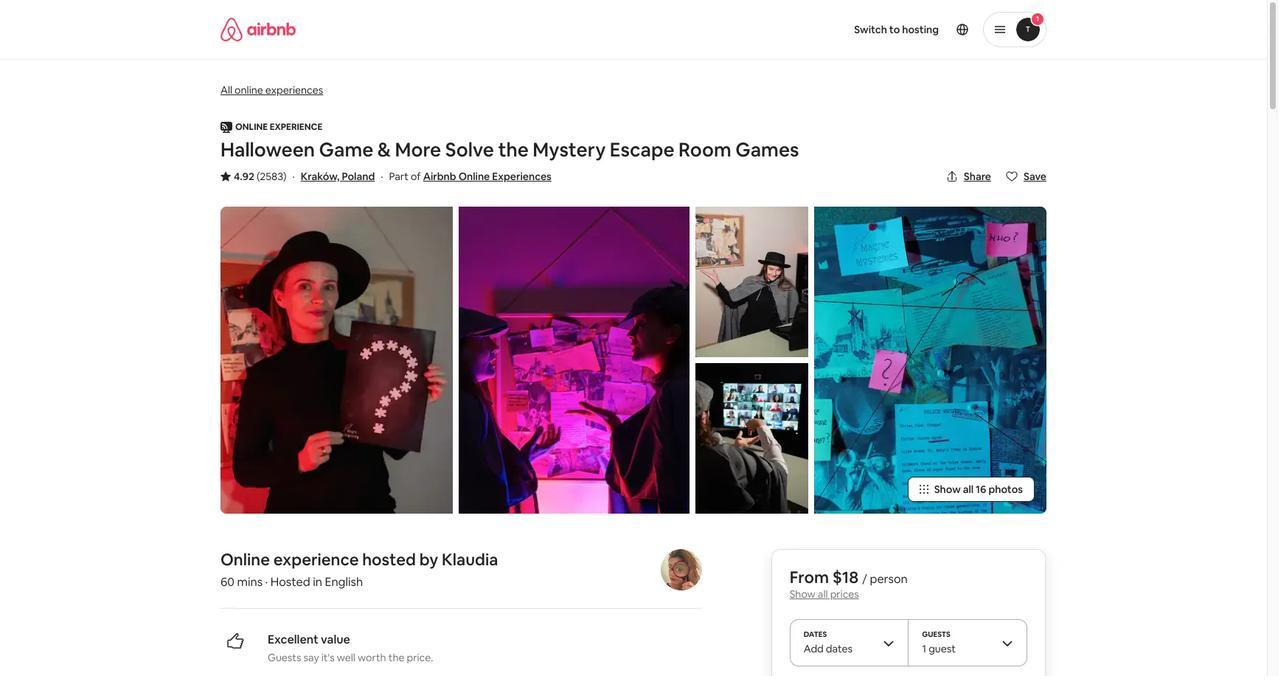 Task type: locate. For each thing, give the bounding box(es) containing it.
in
[[313, 574, 322, 590]]

guests
[[923, 629, 951, 639], [268, 651, 301, 664]]

1 vertical spatial 1
[[923, 642, 927, 655]]

kraków, poland link
[[301, 170, 375, 183]]

1 horizontal spatial online
[[459, 170, 490, 183]]

some investigations are more tricky... image
[[814, 207, 1047, 514], [814, 207, 1047, 514]]

switch to hosting
[[855, 23, 939, 36]]

dates add dates
[[804, 629, 853, 655]]

escape
[[610, 137, 675, 162]]

1 vertical spatial guests
[[268, 651, 301, 664]]

by klaudia
[[420, 549, 498, 570]]

of
[[411, 170, 421, 183]]

the
[[498, 137, 529, 162], [389, 651, 405, 664]]

1
[[1037, 14, 1040, 24], [923, 642, 927, 655]]

the up the 'experiences'
[[498, 137, 529, 162]]

well
[[337, 651, 356, 664]]

1 horizontal spatial the
[[498, 137, 529, 162]]

1 horizontal spatial all
[[964, 483, 974, 496]]

games
[[736, 137, 800, 162]]

discussions and communication are the core of our games! image
[[459, 207, 690, 514], [459, 207, 690, 514]]

0 horizontal spatial ·
[[265, 574, 268, 590]]

show left 16
[[935, 483, 961, 496]]

0 vertical spatial 1
[[1037, 14, 1040, 24]]

1 vertical spatial the
[[389, 651, 405, 664]]

room
[[679, 137, 732, 162]]

1 button
[[984, 12, 1047, 47]]

all online experiences link
[[221, 82, 323, 97]]

switch
[[855, 23, 888, 36]]

all
[[964, 483, 974, 496], [818, 587, 828, 601]]

online
[[459, 170, 490, 183], [221, 549, 270, 570]]

poland
[[342, 170, 375, 183]]

prices
[[831, 587, 860, 601]]

1 horizontal spatial 1
[[1037, 14, 1040, 24]]

1 vertical spatial all
[[818, 587, 828, 601]]

save button
[[1001, 164, 1053, 189]]

&
[[378, 137, 391, 162]]

0 vertical spatial guests
[[923, 629, 951, 639]]

hosted
[[362, 549, 416, 570]]

0 vertical spatial the
[[498, 137, 529, 162]]

0 horizontal spatial show
[[790, 587, 816, 601]]

show
[[935, 483, 961, 496], [790, 587, 816, 601]]

save
[[1024, 170, 1047, 183]]

· right 'mins'
[[265, 574, 268, 590]]

1 vertical spatial show
[[790, 587, 816, 601]]

value
[[321, 632, 350, 647]]

guests down excellent
[[268, 651, 301, 664]]

online up 'mins'
[[221, 549, 270, 570]]

1 horizontal spatial guests
[[923, 629, 951, 639]]

online down solve
[[459, 170, 490, 183]]

0 vertical spatial all
[[964, 483, 974, 496]]

person
[[870, 571, 908, 587]]

0 horizontal spatial 1
[[923, 642, 927, 655]]

· left part
[[381, 170, 383, 183]]

4.92 (2583)
[[234, 170, 287, 183]]

guests up guest
[[923, 629, 951, 639]]

1 inside guests 1 guest
[[923, 642, 927, 655]]

worth
[[358, 651, 386, 664]]

part
[[389, 170, 409, 183]]

0 horizontal spatial online
[[221, 549, 270, 570]]

1 horizontal spatial show
[[935, 483, 961, 496]]

we present all of our riddles on the screen. sometimes you receive a link to some videos or evidence. image
[[696, 363, 809, 514], [696, 363, 809, 514]]

online
[[235, 83, 263, 97]]

0 horizontal spatial guests
[[268, 651, 301, 664]]

kraków,
[[301, 170, 340, 183]]

60
[[221, 574, 235, 590]]

0 horizontal spatial all
[[818, 587, 828, 601]]

english
[[325, 574, 363, 590]]

· right (2583)
[[293, 170, 295, 183]]

16
[[976, 483, 987, 496]]

solve
[[446, 137, 494, 162]]

show all prices button
[[790, 587, 860, 601]]

all left prices
[[818, 587, 828, 601]]

0 vertical spatial online
[[459, 170, 490, 183]]

excellent
[[268, 632, 319, 647]]

$18
[[833, 567, 859, 587]]

switch to hosting link
[[846, 14, 948, 45]]

the left price.
[[389, 651, 405, 664]]

0 vertical spatial show
[[935, 483, 961, 496]]

to
[[890, 23, 901, 36]]

from $18 / person show all prices
[[790, 567, 908, 601]]

experience cover photo image
[[221, 207, 453, 514], [221, 207, 453, 514]]

dates
[[826, 642, 853, 655]]

mystery
[[533, 137, 606, 162]]

learn more about the host, klaudia. image
[[661, 549, 703, 590], [661, 549, 703, 590]]

show left prices
[[790, 587, 816, 601]]

all left 16
[[964, 483, 974, 496]]

the inside excellent value guests say it's well worth the price.
[[389, 651, 405, 664]]

share
[[964, 170, 992, 183]]

1 vertical spatial online
[[221, 549, 270, 570]]

0 horizontal spatial the
[[389, 651, 405, 664]]

experience
[[270, 121, 323, 133]]

·
[[293, 170, 295, 183], [381, 170, 383, 183], [265, 574, 268, 590]]

are hosts have great energy and storytelling skills :) image
[[696, 207, 809, 357], [696, 207, 809, 357]]



Task type: describe. For each thing, give the bounding box(es) containing it.
show inside show all 16 photos link
[[935, 483, 961, 496]]

price.
[[407, 651, 434, 664]]

show all 16 photos link
[[908, 477, 1035, 502]]

airbnb
[[423, 170, 457, 183]]

photos
[[989, 483, 1024, 496]]

online
[[235, 121, 268, 133]]

share button
[[941, 164, 998, 189]]

online experience hosted by klaudia 60 mins · hosted in english
[[221, 549, 498, 590]]

guest
[[929, 642, 956, 655]]

/
[[863, 571, 868, 587]]

it's
[[322, 651, 335, 664]]

more
[[395, 137, 441, 162]]

· inside online experience hosted by klaudia 60 mins · hosted in english
[[265, 574, 268, 590]]

guests inside excellent value guests say it's well worth the price.
[[268, 651, 301, 664]]

online experience
[[235, 121, 323, 133]]

airbnb online experiences link
[[423, 170, 552, 183]]

2 horizontal spatial ·
[[381, 170, 383, 183]]

(2583)
[[257, 170, 287, 183]]

online inside online experience hosted by klaudia 60 mins · hosted in english
[[221, 549, 270, 570]]

all inside the from $18 / person show all prices
[[818, 587, 828, 601]]

halloween
[[221, 137, 315, 162]]

say
[[304, 651, 319, 664]]

experiences
[[492, 170, 552, 183]]

profile element
[[652, 0, 1047, 59]]

1 inside "dropdown button"
[[1037, 14, 1040, 24]]

add
[[804, 642, 824, 655]]

show inside the from $18 / person show all prices
[[790, 587, 816, 601]]

all
[[221, 83, 233, 97]]

guests inside guests 1 guest
[[923, 629, 951, 639]]

guests 1 guest
[[923, 629, 956, 655]]

4.92
[[234, 170, 255, 183]]

halloween game & more solve the mystery escape room games
[[221, 137, 800, 162]]

hosting
[[903, 23, 939, 36]]

show all 16 photos
[[935, 483, 1024, 496]]

game
[[319, 137, 374, 162]]

experience
[[274, 549, 359, 570]]

from
[[790, 567, 830, 587]]

dates
[[804, 629, 828, 639]]

all online experiences
[[221, 83, 323, 97]]

hosted
[[271, 574, 311, 590]]

mins
[[237, 574, 263, 590]]

experiences
[[266, 83, 323, 97]]

1 horizontal spatial ·
[[293, 170, 295, 183]]

· kraków, poland · part of airbnb online experiences
[[293, 170, 552, 183]]

excellent value guests say it's well worth the price.
[[268, 632, 434, 664]]



Task type: vqa. For each thing, say whether or not it's contained in the screenshot.
left all
yes



